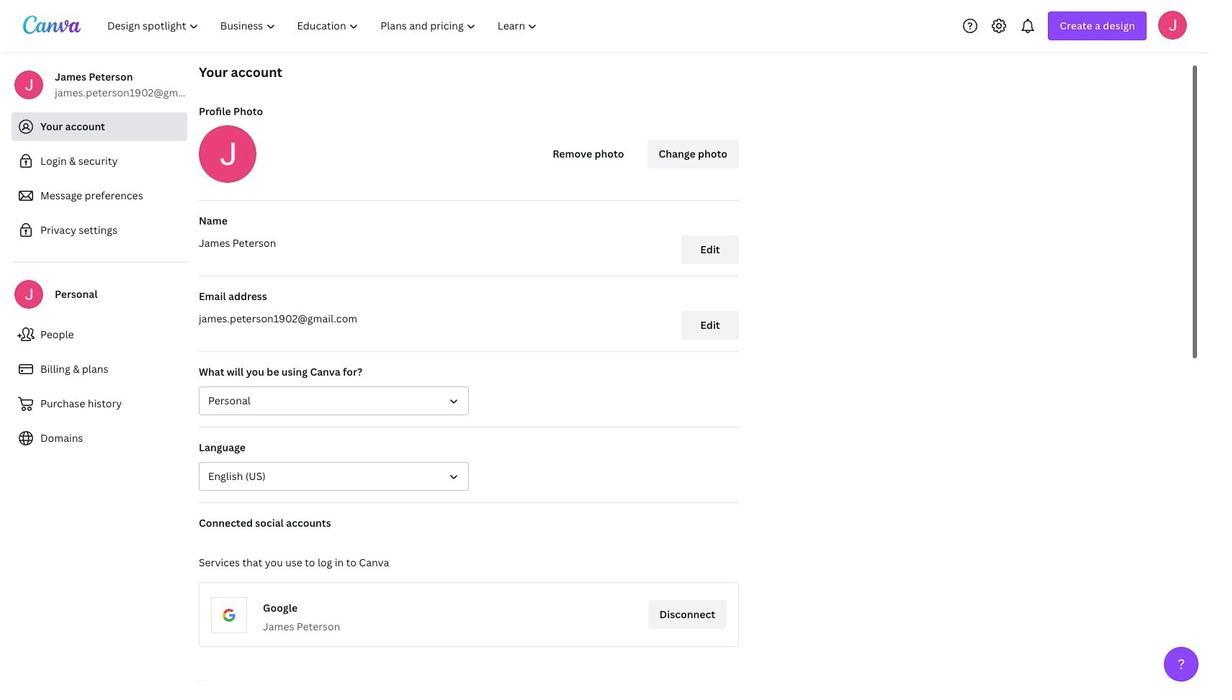 Task type: vqa. For each thing, say whether or not it's contained in the screenshot.
Top level navigation ELEMENT
yes



Task type: locate. For each thing, give the bounding box(es) containing it.
None button
[[199, 387, 469, 416]]

top level navigation element
[[98, 12, 550, 40]]

james peterson image
[[1159, 10, 1187, 39]]



Task type: describe. For each thing, give the bounding box(es) containing it.
Language: English (US) button
[[199, 463, 469, 491]]



